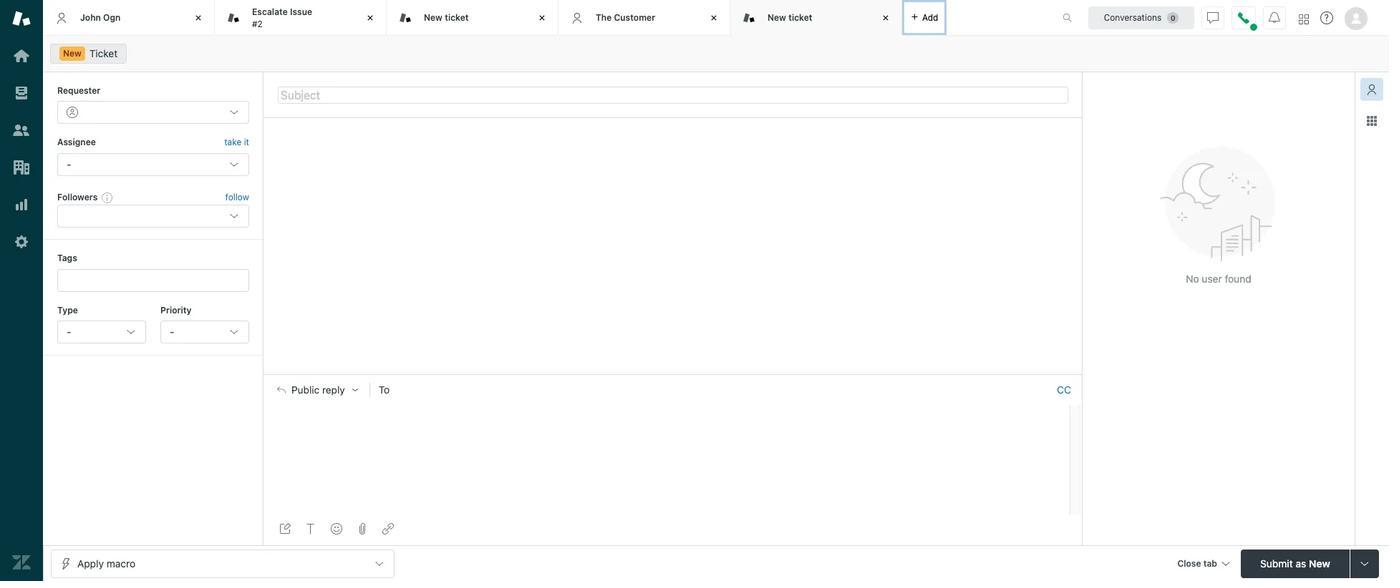 Task type: vqa. For each thing, say whether or not it's contained in the screenshot.
Unassigned tickets
no



Task type: describe. For each thing, give the bounding box(es) containing it.
tags element
[[57, 269, 249, 292]]

reply
[[322, 385, 345, 396]]

the
[[596, 12, 612, 23]]

ticket
[[89, 47, 118, 59]]

1 new ticket tab from the left
[[387, 0, 559, 36]]

issue
[[290, 7, 312, 17]]

- button for type
[[57, 321, 146, 344]]

public
[[292, 385, 320, 396]]

close tab
[[1178, 558, 1218, 569]]

close tab button
[[1172, 550, 1236, 581]]

tab containing escalate issue
[[215, 0, 387, 36]]

- button for priority
[[160, 321, 249, 344]]

ticket for 1st new ticket tab from the left
[[445, 12, 469, 23]]

close image
[[191, 11, 206, 25]]

add attachment image
[[357, 524, 368, 535]]

apps image
[[1367, 115, 1378, 127]]

format text image
[[305, 524, 317, 535]]

#2
[[252, 18, 263, 29]]

as
[[1296, 558, 1307, 570]]

get help image
[[1321, 11, 1334, 24]]

customer
[[614, 12, 656, 23]]

requester element
[[57, 101, 249, 124]]

tabs tab list
[[43, 0, 1048, 36]]

customer context image
[[1367, 84, 1378, 95]]

new ticket for 2nd new ticket tab from the left
[[768, 12, 813, 23]]

zendesk support image
[[12, 9, 31, 28]]

close image for the customer tab
[[707, 11, 721, 25]]

close image for 1st new ticket tab from the left
[[535, 11, 550, 25]]

customers image
[[12, 121, 31, 140]]

insert emojis image
[[331, 524, 342, 535]]

requester
[[57, 85, 101, 96]]

john
[[80, 12, 101, 23]]

found
[[1225, 273, 1252, 285]]

john ogn
[[80, 12, 121, 23]]

zendesk products image
[[1300, 14, 1310, 24]]

add button
[[903, 0, 947, 35]]

follow button
[[225, 191, 249, 204]]

public reply button
[[264, 376, 370, 406]]

escalate
[[252, 7, 288, 17]]

followers element
[[57, 205, 249, 228]]

displays possible ticket submission types image
[[1360, 558, 1371, 570]]

escalate issue #2
[[252, 7, 312, 29]]

user
[[1202, 273, 1223, 285]]

- inside assignee element
[[67, 158, 71, 170]]



Task type: locate. For each thing, give the bounding box(es) containing it.
button displays agent's chat status as invisible. image
[[1208, 12, 1219, 23]]

assignee
[[57, 137, 96, 148]]

cc button
[[1057, 384, 1072, 397]]

0 horizontal spatial new ticket tab
[[387, 0, 559, 36]]

2 close image from the left
[[535, 11, 550, 25]]

1 horizontal spatial ticket
[[789, 12, 813, 23]]

take it
[[224, 137, 249, 148]]

it
[[244, 137, 249, 148]]

add link (cmd k) image
[[383, 524, 394, 535]]

0 horizontal spatial ticket
[[445, 12, 469, 23]]

close image
[[363, 11, 378, 25], [535, 11, 550, 25], [707, 11, 721, 25], [879, 11, 893, 25]]

close image left add popup button
[[879, 11, 893, 25]]

take
[[224, 137, 242, 148]]

- down type
[[67, 326, 71, 338]]

admin image
[[12, 233, 31, 251]]

- for priority
[[170, 326, 174, 338]]

1 - button from the left
[[57, 321, 146, 344]]

- button down type
[[57, 321, 146, 344]]

1 horizontal spatial new ticket
[[768, 12, 813, 23]]

follow
[[225, 192, 249, 203]]

tags
[[57, 253, 77, 264]]

3 close image from the left
[[707, 11, 721, 25]]

apply
[[77, 558, 104, 570]]

followers
[[57, 192, 98, 203]]

1 horizontal spatial - button
[[160, 321, 249, 344]]

conversations
[[1105, 12, 1162, 23]]

-
[[67, 158, 71, 170], [67, 326, 71, 338], [170, 326, 174, 338]]

public reply
[[292, 385, 345, 396]]

main element
[[0, 0, 43, 582]]

ogn
[[103, 12, 121, 23]]

2 - button from the left
[[160, 321, 249, 344]]

2 ticket from the left
[[789, 12, 813, 23]]

no user found
[[1187, 273, 1252, 285]]

minimize composer image
[[668, 369, 679, 381]]

zendesk image
[[12, 554, 31, 572]]

1 close image from the left
[[363, 11, 378, 25]]

the customer tab
[[559, 0, 731, 36]]

reporting image
[[12, 196, 31, 214]]

1 new ticket from the left
[[424, 12, 469, 23]]

2 new ticket tab from the left
[[731, 0, 903, 36]]

close image left the
[[535, 11, 550, 25]]

close image inside the customer tab
[[707, 11, 721, 25]]

ticket
[[445, 12, 469, 23], [789, 12, 813, 23]]

0 horizontal spatial - button
[[57, 321, 146, 344]]

conversations button
[[1089, 6, 1195, 29]]

the customer
[[596, 12, 656, 23]]

new ticket for 1st new ticket tab from the left
[[424, 12, 469, 23]]

- for type
[[67, 326, 71, 338]]

info on adding followers image
[[102, 192, 113, 203]]

new inside secondary element
[[63, 48, 82, 59]]

close image right issue
[[363, 11, 378, 25]]

apply macro
[[77, 558, 135, 570]]

cc
[[1058, 384, 1072, 396]]

close image for 2nd new ticket tab from the left
[[879, 11, 893, 25]]

secondary element
[[43, 39, 1390, 68]]

new ticket tab
[[387, 0, 559, 36], [731, 0, 903, 36]]

ticket for 2nd new ticket tab from the left
[[789, 12, 813, 23]]

add
[[923, 12, 939, 23]]

notifications image
[[1270, 12, 1281, 23]]

get started image
[[12, 47, 31, 65]]

views image
[[12, 84, 31, 102]]

new
[[424, 12, 443, 23], [768, 12, 787, 23], [63, 48, 82, 59], [1310, 558, 1331, 570]]

macro
[[107, 558, 135, 570]]

type
[[57, 305, 78, 316]]

tab
[[215, 0, 387, 36]]

assignee element
[[57, 153, 249, 176]]

0 horizontal spatial new ticket
[[424, 12, 469, 23]]

- button down priority
[[160, 321, 249, 344]]

4 close image from the left
[[879, 11, 893, 25]]

john ogn tab
[[43, 0, 215, 36]]

close image up secondary element
[[707, 11, 721, 25]]

tab
[[1204, 558, 1218, 569]]

draft mode image
[[279, 524, 291, 535]]

new ticket
[[424, 12, 469, 23], [768, 12, 813, 23]]

no
[[1187, 273, 1200, 285]]

take it button
[[224, 136, 249, 150]]

1 ticket from the left
[[445, 12, 469, 23]]

- down 'assignee'
[[67, 158, 71, 170]]

submit as new
[[1261, 558, 1331, 570]]

2 new ticket from the left
[[768, 12, 813, 23]]

organizations image
[[12, 158, 31, 177]]

to
[[379, 384, 390, 396]]

1 horizontal spatial new ticket tab
[[731, 0, 903, 36]]

Subject field
[[278, 86, 1069, 104]]

submit
[[1261, 558, 1294, 570]]

close
[[1178, 558, 1202, 569]]

close image for tab containing escalate issue
[[363, 11, 378, 25]]

- down priority
[[170, 326, 174, 338]]

- button
[[57, 321, 146, 344], [160, 321, 249, 344]]

close image inside tab
[[363, 11, 378, 25]]

priority
[[160, 305, 192, 316]]



